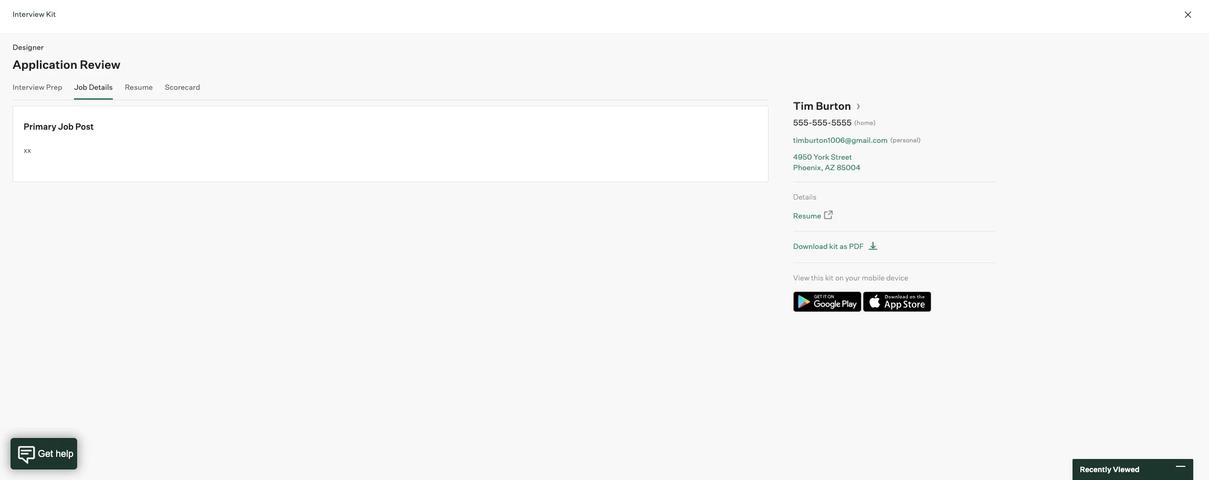 Task type: vqa. For each thing, say whether or not it's contained in the screenshot.
rightmost candidate
no



Task type: locate. For each thing, give the bounding box(es) containing it.
pdf
[[849, 241, 864, 250]]

as
[[840, 241, 848, 250]]

2 interview from the top
[[13, 82, 44, 91]]

this
[[812, 273, 824, 282]]

details
[[89, 82, 113, 91], [794, 192, 817, 201]]

kit
[[830, 241, 838, 250], [826, 273, 834, 282]]

job left post
[[58, 121, 74, 132]]

york
[[814, 152, 830, 161]]

0 horizontal spatial job
[[58, 121, 74, 132]]

0 vertical spatial kit
[[830, 241, 838, 250]]

resume link
[[125, 82, 153, 97], [794, 210, 835, 222]]

job details
[[74, 82, 113, 91]]

post
[[75, 121, 94, 132]]

0 vertical spatial resume
[[125, 82, 153, 91]]

interview
[[13, 9, 44, 18], [13, 82, 44, 91]]

phoenix,
[[794, 163, 824, 171]]

555-
[[794, 117, 813, 128], [813, 117, 832, 128]]

close image
[[1182, 8, 1195, 21]]

555- down tim burton link
[[813, 117, 832, 128]]

(personal)
[[891, 136, 921, 144]]

resume link left scorecard link on the top left of page
[[125, 82, 153, 97]]

download
[[794, 241, 828, 250]]

2 555- from the left
[[813, 117, 832, 128]]

tim burton link
[[794, 99, 861, 112]]

job
[[74, 82, 87, 91], [58, 121, 74, 132]]

recently viewed
[[1080, 465, 1140, 474]]

resume left scorecard
[[125, 82, 153, 91]]

mobile
[[862, 273, 885, 282]]

1 vertical spatial resume link
[[794, 210, 835, 222]]

0 vertical spatial resume link
[[125, 82, 153, 97]]

1 vertical spatial job
[[58, 121, 74, 132]]

kit inside download kit as pdf link
[[830, 241, 838, 250]]

1 vertical spatial details
[[794, 192, 817, 201]]

1 horizontal spatial resume
[[794, 211, 822, 220]]

device
[[887, 273, 909, 282]]

interview for interview kit
[[13, 9, 44, 18]]

resume link up download
[[794, 210, 835, 222]]

555- down tim
[[794, 117, 813, 128]]

job right prep
[[74, 82, 87, 91]]

street
[[831, 152, 852, 161]]

viewed
[[1113, 465, 1140, 474]]

timburton1006@gmail.com link
[[794, 135, 888, 145]]

1 horizontal spatial resume link
[[794, 210, 835, 222]]

resume
[[125, 82, 153, 91], [794, 211, 822, 220]]

resume up download
[[794, 211, 822, 220]]

kit left as
[[830, 241, 838, 250]]

0 horizontal spatial resume link
[[125, 82, 153, 97]]

scorecard
[[165, 82, 200, 91]]

interview kit
[[13, 9, 56, 18]]

1 vertical spatial resume
[[794, 211, 822, 220]]

1 vertical spatial interview
[[13, 82, 44, 91]]

0 vertical spatial details
[[89, 82, 113, 91]]

your
[[846, 273, 861, 282]]

download kit as pdf
[[794, 241, 864, 250]]

1 interview from the top
[[13, 9, 44, 18]]

review
[[80, 57, 121, 71]]

interview prep
[[13, 82, 62, 91]]

interview left prep
[[13, 82, 44, 91]]

details down 'phoenix,'
[[794, 192, 817, 201]]

kit left on
[[826, 273, 834, 282]]

details down review
[[89, 82, 113, 91]]

0 vertical spatial interview
[[13, 9, 44, 18]]

0 vertical spatial job
[[74, 82, 87, 91]]

interview left kit
[[13, 9, 44, 18]]



Task type: describe. For each thing, give the bounding box(es) containing it.
4950 york street phoenix, az 85004
[[794, 152, 861, 171]]

timburton1006@gmail.com
[[794, 135, 888, 144]]

tim burton 555-555-5555 (home)
[[794, 99, 876, 128]]

prep
[[46, 82, 62, 91]]

application
[[13, 57, 77, 71]]

burton
[[816, 99, 851, 112]]

interview for interview prep
[[13, 82, 44, 91]]

1 555- from the left
[[794, 117, 813, 128]]

az
[[825, 163, 835, 171]]

designer
[[13, 43, 44, 51]]

tim
[[794, 99, 814, 112]]

(home)
[[855, 119, 876, 127]]

application review
[[13, 57, 121, 71]]

4950
[[794, 152, 812, 161]]

85004
[[837, 163, 861, 171]]

0 horizontal spatial details
[[89, 82, 113, 91]]

xx
[[24, 146, 31, 154]]

interview prep link
[[13, 82, 62, 97]]

0 horizontal spatial resume
[[125, 82, 153, 91]]

timburton1006@gmail.com (personal)
[[794, 135, 921, 144]]

download kit as pdf link
[[794, 239, 882, 253]]

kit
[[46, 9, 56, 18]]

1 vertical spatial kit
[[826, 273, 834, 282]]

primary
[[24, 121, 56, 132]]

5555
[[832, 117, 852, 128]]

on
[[836, 273, 844, 282]]

view
[[794, 273, 810, 282]]

recently
[[1080, 465, 1112, 474]]

scorecard link
[[165, 82, 200, 97]]

job details link
[[74, 82, 113, 97]]

1 horizontal spatial details
[[794, 192, 817, 201]]

view this kit on your mobile device
[[794, 273, 909, 282]]

1 horizontal spatial job
[[74, 82, 87, 91]]

primary job post
[[24, 121, 94, 132]]



